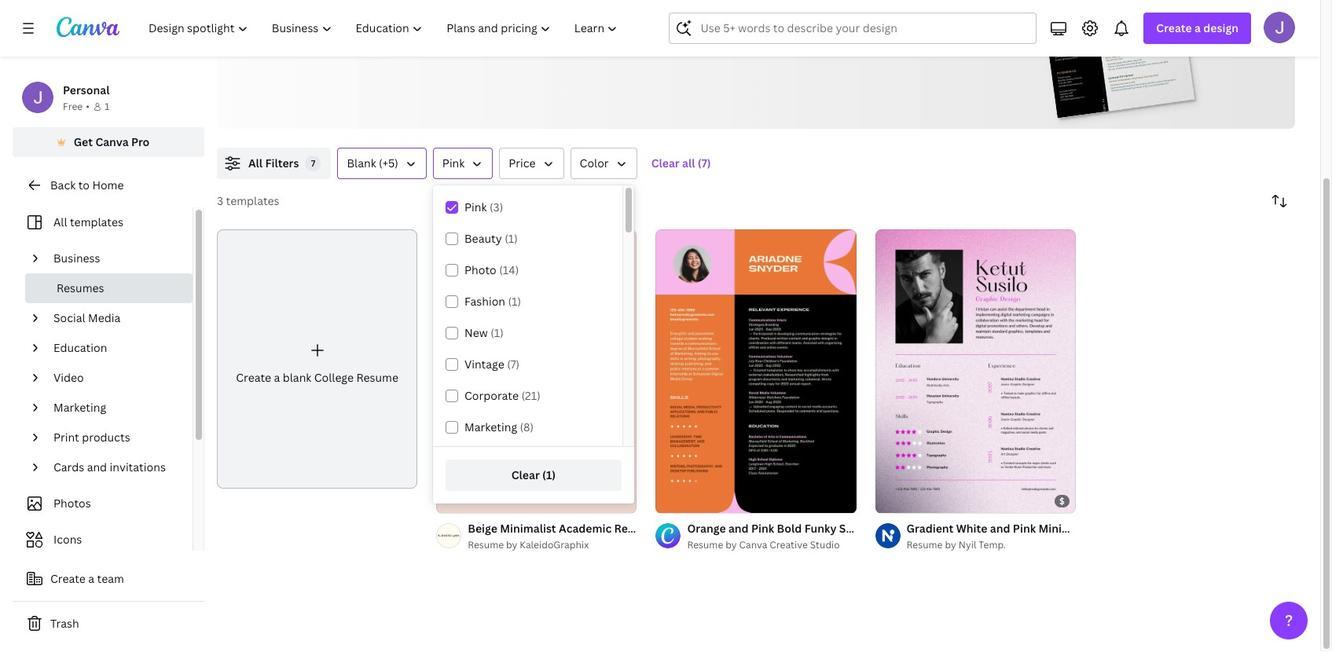 Task type: locate. For each thing, give the bounding box(es) containing it.
new (1)
[[465, 325, 504, 340]]

business link
[[47, 244, 183, 274]]

(7) inside "button"
[[698, 156, 711, 171]]

canva inside orange and pink bold funky student internship resume resume by canva creative studio
[[739, 539, 768, 552]]

(1) up the beige minimalist academic resume link
[[543, 468, 556, 483]]

canva
[[95, 134, 129, 149], [739, 539, 768, 552]]

business
[[53, 251, 100, 266]]

resume by nyil temp. link
[[907, 538, 1076, 553]]

gradient
[[907, 521, 954, 536]]

your down application
[[680, 28, 708, 45]]

1 of 2 link
[[656, 230, 857, 513]]

clear inside "button"
[[651, 156, 680, 171]]

and inside orange and pink bold funky student internship resume resume by canva creative studio
[[729, 521, 749, 536]]

canva left the creative
[[739, 539, 768, 552]]

2 vertical spatial templates
[[70, 215, 123, 230]]

0 vertical spatial all
[[248, 156, 263, 171]]

1 vertical spatial create
[[236, 370, 271, 385]]

1 vertical spatial clear
[[512, 468, 540, 483]]

stand
[[738, 7, 772, 24]]

0 vertical spatial to
[[625, 28, 638, 45]]

invitations
[[110, 460, 166, 475]]

0 vertical spatial create
[[1157, 20, 1192, 35]]

1 by from the left
[[506, 539, 518, 552]]

vintage (7)
[[465, 357, 520, 372]]

beige
[[468, 521, 498, 536]]

marketing for marketing (8)
[[465, 420, 517, 435]]

pink up pink (3)
[[442, 156, 465, 171]]

and inside whether you're looking for an internship or a part-time job, make your application stand out with college student resume templates you can customize and print to flaunt your achievements.
[[567, 28, 589, 45]]

2 horizontal spatial by
[[945, 539, 957, 552]]

back to home
[[50, 178, 124, 193]]

3
[[217, 193, 223, 208]]

a inside whether you're looking for an internship or a part-time job, make your application stand out with college student resume templates you can customize and print to flaunt your achievements.
[[505, 7, 512, 24]]

(3)
[[490, 200, 503, 215]]

orange and pink bold funky student internship resume resume by canva creative studio
[[687, 521, 986, 552]]

your
[[635, 7, 663, 24], [680, 28, 708, 45]]

a left team
[[88, 572, 94, 586]]

templates right 3
[[226, 193, 280, 208]]

1 horizontal spatial marketing
[[465, 420, 517, 435]]

to right print
[[625, 28, 638, 45]]

templates down back to home
[[70, 215, 123, 230]]

0 vertical spatial 1
[[104, 100, 109, 113]]

1 horizontal spatial create
[[236, 370, 271, 385]]

and right "orange" at the right bottom of the page
[[729, 521, 749, 536]]

Search search field
[[701, 13, 1027, 43]]

0 horizontal spatial templates
[[70, 215, 123, 230]]

create down icons
[[50, 572, 86, 586]]

pink
[[442, 156, 465, 171], [465, 200, 487, 215], [752, 521, 775, 536], [1013, 521, 1036, 536]]

a left blank
[[274, 370, 280, 385]]

(1) right 'new'
[[491, 325, 504, 340]]

whether you're looking for an internship or a part-time job, make your application stand out with college student resume templates you can customize and print to flaunt your achievements.
[[242, 7, 825, 45]]

(7) right vintage
[[507, 357, 520, 372]]

0 vertical spatial canva
[[95, 134, 129, 149]]

marketing link
[[47, 393, 183, 423]]

student
[[839, 521, 883, 536]]

and up the temp.
[[990, 521, 1011, 536]]

7 filter options selected element
[[305, 156, 321, 171]]

0 horizontal spatial canva
[[95, 134, 129, 149]]

beauty (1)
[[465, 231, 518, 246]]

bold
[[777, 521, 802, 536]]

1 left "of"
[[667, 494, 672, 506]]

clear for clear all (7)
[[651, 156, 680, 171]]

print
[[592, 28, 622, 45]]

an
[[406, 7, 420, 24]]

blank
[[347, 156, 376, 171]]

(1) for beauty (1)
[[505, 231, 518, 246]]

create
[[1157, 20, 1192, 35], [236, 370, 271, 385], [50, 572, 86, 586]]

create left design
[[1157, 20, 1192, 35]]

clear left all
[[651, 156, 680, 171]]

achievements.
[[711, 28, 799, 45]]

all left 'filters'
[[248, 156, 263, 171]]

1 vertical spatial canva
[[739, 539, 768, 552]]

studio
[[810, 539, 840, 552]]

None search field
[[669, 13, 1037, 44]]

1 vertical spatial 1
[[667, 494, 672, 506]]

1 horizontal spatial clear
[[651, 156, 680, 171]]

clear inside button
[[512, 468, 540, 483]]

minimalist down $ at the right bottom of page
[[1039, 521, 1095, 536]]

2 horizontal spatial create
[[1157, 20, 1192, 35]]

1 vertical spatial all
[[53, 215, 67, 230]]

education
[[53, 340, 107, 355]]

pink inside pink button
[[442, 156, 465, 171]]

free •
[[63, 100, 90, 113]]

2 college resume templates image from the left
[[1032, 0, 1195, 118]]

temp.
[[979, 539, 1006, 552]]

nyil
[[959, 539, 977, 552]]

a inside button
[[88, 572, 94, 586]]

pink inside the gradient white and pink minimalist resume resume by nyil temp.
[[1013, 521, 1036, 536]]

1 minimalist from the left
[[500, 521, 556, 536]]

jacob simon image
[[1264, 12, 1296, 43]]

(1) right beauty
[[505, 231, 518, 246]]

pink (3)
[[465, 200, 503, 215]]

(+5)
[[379, 156, 398, 171]]

2 horizontal spatial templates
[[387, 28, 448, 45]]

0 horizontal spatial create
[[50, 572, 86, 586]]

canva left pro
[[95, 134, 129, 149]]

(1) right fashion
[[508, 294, 521, 309]]

pink button
[[433, 148, 493, 179]]

pink up resume by nyil temp. link
[[1013, 521, 1036, 536]]

beige minimalist academic resume link
[[468, 520, 657, 538]]

create left blank
[[236, 370, 271, 385]]

(7)
[[698, 156, 711, 171], [507, 357, 520, 372]]

by left kaleidographix
[[506, 539, 518, 552]]

0 horizontal spatial to
[[78, 178, 90, 193]]

(21)
[[522, 388, 541, 403]]

0 horizontal spatial 1
[[104, 100, 109, 113]]

pink inside orange and pink bold funky student internship resume resume by canva creative studio
[[752, 521, 775, 536]]

(1) inside button
[[543, 468, 556, 483]]

create a design
[[1157, 20, 1239, 35]]

a for create a team
[[88, 572, 94, 586]]

your up flaunt
[[635, 7, 663, 24]]

0 vertical spatial marketing
[[53, 400, 106, 415]]

Sort by button
[[1264, 186, 1296, 217]]

2
[[684, 494, 689, 506]]

7
[[311, 157, 315, 169]]

minimalist up resume by kaleidographix link
[[500, 521, 556, 536]]

resume by kaleidographix link
[[468, 538, 637, 553]]

minimalist inside beige minimalist academic resume resume by kaleidographix
[[500, 521, 556, 536]]

new
[[465, 325, 488, 340]]

0 horizontal spatial marketing
[[53, 400, 106, 415]]

by inside the gradient white and pink minimalist resume resume by nyil temp.
[[945, 539, 957, 552]]

1 vertical spatial templates
[[226, 193, 280, 208]]

create inside dropdown button
[[1157, 20, 1192, 35]]

create a team button
[[13, 564, 204, 595]]

home
[[92, 178, 124, 193]]

cards
[[53, 460, 84, 475]]

0 horizontal spatial all
[[53, 215, 67, 230]]

all down back
[[53, 215, 67, 230]]

college resume templates image
[[960, 0, 1296, 129], [1032, 0, 1195, 118]]

3 by from the left
[[945, 539, 957, 552]]

0 vertical spatial clear
[[651, 156, 680, 171]]

0 horizontal spatial clear
[[512, 468, 540, 483]]

products
[[82, 430, 130, 445]]

templates inside all templates link
[[70, 215, 123, 230]]

all inside all templates link
[[53, 215, 67, 230]]

video link
[[47, 363, 183, 393]]

1 vertical spatial to
[[78, 178, 90, 193]]

fashion (1)
[[465, 294, 521, 309]]

1 horizontal spatial to
[[625, 28, 638, 45]]

1 horizontal spatial canva
[[739, 539, 768, 552]]

1 horizontal spatial (7)
[[698, 156, 711, 171]]

0 horizontal spatial minimalist
[[500, 521, 556, 536]]

time
[[545, 7, 572, 24]]

marketing down corporate
[[465, 420, 517, 435]]

1 for 1
[[104, 100, 109, 113]]

academic
[[559, 521, 612, 536]]

minimalist inside the gradient white and pink minimalist resume resume by nyil temp.
[[1039, 521, 1095, 536]]

to right back
[[78, 178, 90, 193]]

cards and invitations
[[53, 460, 166, 475]]

and down job,
[[567, 28, 589, 45]]

clear (1) button
[[446, 460, 622, 491]]

internship
[[424, 7, 486, 24]]

1 right •
[[104, 100, 109, 113]]

2 minimalist from the left
[[1039, 521, 1095, 536]]

(1)
[[505, 231, 518, 246], [508, 294, 521, 309], [491, 325, 504, 340], [543, 468, 556, 483]]

and right cards
[[87, 460, 107, 475]]

out
[[775, 7, 796, 24]]

create inside button
[[50, 572, 86, 586]]

2 vertical spatial create
[[50, 572, 86, 586]]

minimalist
[[500, 521, 556, 536], [1039, 521, 1095, 536]]

all filters
[[248, 156, 299, 171]]

a inside dropdown button
[[1195, 20, 1201, 35]]

1 horizontal spatial by
[[726, 539, 737, 552]]

resumes
[[57, 281, 104, 296]]

cards and invitations link
[[47, 453, 183, 483]]

0 vertical spatial (7)
[[698, 156, 711, 171]]

(7) right all
[[698, 156, 711, 171]]

1 vertical spatial your
[[680, 28, 708, 45]]

by left "nyil" on the right of page
[[945, 539, 957, 552]]

1 horizontal spatial templates
[[226, 193, 280, 208]]

1 for 1 of 2
[[667, 494, 672, 506]]

clear down (8)
[[512, 468, 540, 483]]

2 by from the left
[[726, 539, 737, 552]]

1 horizontal spatial 1
[[667, 494, 672, 506]]

by inside beige minimalist academic resume resume by kaleidographix
[[506, 539, 518, 552]]

0 vertical spatial templates
[[387, 28, 448, 45]]

0 horizontal spatial your
[[635, 7, 663, 24]]

a right or
[[505, 7, 512, 24]]

pink up resume by canva creative studio link
[[752, 521, 775, 536]]

social media link
[[47, 303, 183, 333]]

design
[[1204, 20, 1239, 35]]

marketing
[[53, 400, 106, 415], [465, 420, 517, 435]]

create for create a design
[[1157, 20, 1192, 35]]

marketing down video
[[53, 400, 106, 415]]

pink left (3)
[[465, 200, 487, 215]]

0 horizontal spatial by
[[506, 539, 518, 552]]

1 horizontal spatial all
[[248, 156, 263, 171]]

by down "orange" at the right bottom of the page
[[726, 539, 737, 552]]

photo (14)
[[465, 263, 519, 278]]

a left design
[[1195, 20, 1201, 35]]

1 vertical spatial marketing
[[465, 420, 517, 435]]

1 vertical spatial (7)
[[507, 357, 520, 372]]

1 horizontal spatial minimalist
[[1039, 521, 1095, 536]]

college
[[314, 370, 354, 385]]

get
[[74, 134, 93, 149]]

templates down the an
[[387, 28, 448, 45]]

flaunt
[[641, 28, 677, 45]]

orange and pink bold funky student internship resume image
[[656, 230, 857, 513]]



Task type: describe. For each thing, give the bounding box(es) containing it.
can
[[477, 28, 499, 45]]

you
[[451, 28, 474, 45]]

(8)
[[520, 420, 534, 435]]

resume by canva creative studio link
[[687, 538, 857, 553]]

part-
[[515, 7, 545, 24]]

personal
[[63, 83, 110, 97]]

creative
[[770, 539, 808, 552]]

education link
[[47, 333, 183, 363]]

back to home link
[[13, 170, 204, 201]]

social media
[[53, 311, 121, 325]]

1 horizontal spatial your
[[680, 28, 708, 45]]

color button
[[570, 148, 637, 179]]

for
[[385, 7, 403, 24]]

trash link
[[13, 608, 204, 640]]

gradient white and pink minimalist resume image
[[875, 230, 1076, 513]]

beige minimalist academic resume resume by kaleidographix
[[468, 521, 657, 552]]

all for all templates
[[53, 215, 67, 230]]

a for create a blank college resume
[[274, 370, 280, 385]]

all templates link
[[22, 208, 183, 237]]

free
[[63, 100, 83, 113]]

create for create a team
[[50, 572, 86, 586]]

photo
[[465, 263, 497, 278]]

canva inside button
[[95, 134, 129, 149]]

icons
[[53, 532, 82, 547]]

pro
[[131, 134, 150, 149]]

create for create a blank college resume
[[236, 370, 271, 385]]

photos
[[53, 496, 91, 511]]

templates inside whether you're looking for an internship or a part-time job, make your application stand out with college student resume templates you can customize and print to flaunt your achievements.
[[387, 28, 448, 45]]

marketing (8)
[[465, 420, 534, 435]]

1 college resume templates image from the left
[[960, 0, 1296, 129]]

video
[[53, 370, 84, 385]]

all templates
[[53, 215, 123, 230]]

clear all (7)
[[651, 156, 711, 171]]

whether
[[242, 7, 294, 24]]

all
[[682, 156, 695, 171]]

vintage
[[465, 357, 504, 372]]

team
[[97, 572, 124, 586]]

get canva pro button
[[13, 127, 204, 157]]

top level navigation element
[[138, 13, 632, 44]]

gradient white and pink minimalist resume link
[[907, 520, 1140, 538]]

kaleidographix
[[520, 539, 589, 552]]

photos link
[[22, 489, 183, 519]]

3 templates
[[217, 193, 280, 208]]

corporate
[[465, 388, 519, 403]]

marketing for marketing
[[53, 400, 106, 415]]

to inside whether you're looking for an internship or a part-time job, make your application stand out with college student resume templates you can customize and print to flaunt your achievements.
[[625, 28, 638, 45]]

(1) for clear (1)
[[543, 468, 556, 483]]

clear all (7) button
[[644, 148, 719, 179]]

social
[[53, 311, 85, 325]]

(14)
[[499, 263, 519, 278]]

blank
[[283, 370, 312, 385]]

beauty
[[465, 231, 502, 246]]

looking
[[338, 7, 382, 24]]

1 of 2
[[667, 494, 689, 506]]

and inside the gradient white and pink minimalist resume resume by nyil temp.
[[990, 521, 1011, 536]]

(1) for new (1)
[[491, 325, 504, 340]]

price
[[509, 156, 536, 171]]

blank (+5) button
[[338, 148, 427, 179]]

you're
[[297, 7, 335, 24]]

corporate (21)
[[465, 388, 541, 403]]

media
[[88, 311, 121, 325]]

templates for 3 templates
[[226, 193, 280, 208]]

price button
[[499, 148, 564, 179]]

by inside orange and pink bold funky student internship resume resume by canva creative studio
[[726, 539, 737, 552]]

job,
[[575, 7, 597, 24]]

get canva pro
[[74, 134, 150, 149]]

beige minimalist academic resume image
[[436, 230, 637, 513]]

white
[[956, 521, 988, 536]]

customize
[[502, 28, 563, 45]]

all for all filters
[[248, 156, 263, 171]]

templates for all templates
[[70, 215, 123, 230]]

of
[[674, 494, 682, 506]]

internship
[[885, 521, 941, 536]]

create a blank college resume link
[[217, 230, 418, 489]]

clear (1)
[[512, 468, 556, 483]]

a for create a design
[[1195, 20, 1201, 35]]

resume
[[339, 28, 384, 45]]

filters
[[265, 156, 299, 171]]

make
[[600, 7, 632, 24]]

or
[[489, 7, 502, 24]]

0 horizontal spatial (7)
[[507, 357, 520, 372]]

fashion
[[465, 294, 505, 309]]

(1) for fashion (1)
[[508, 294, 521, 309]]

application
[[666, 7, 734, 24]]

0 vertical spatial your
[[635, 7, 663, 24]]

gradient white and pink minimalist resume resume by nyil temp.
[[907, 521, 1140, 552]]

clear for clear (1)
[[512, 468, 540, 483]]

create a blank college resume element
[[217, 230, 418, 489]]

•
[[86, 100, 90, 113]]

student
[[289, 28, 336, 45]]

funky
[[805, 521, 837, 536]]



Task type: vqa. For each thing, say whether or not it's contained in the screenshot.
Creators You Follow
no



